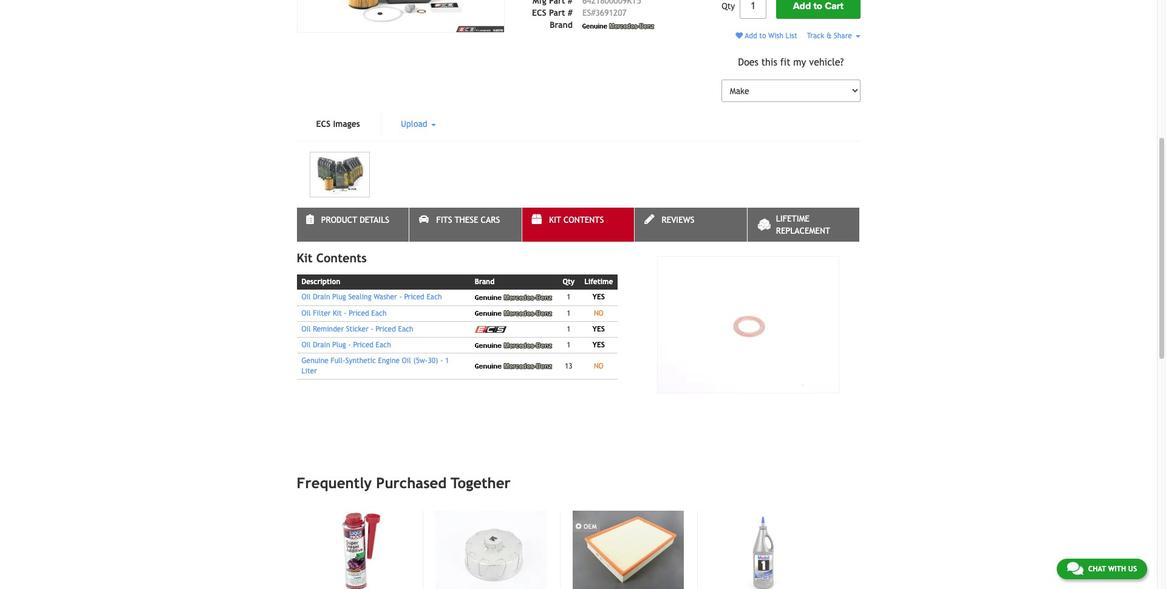 Task type: locate. For each thing, give the bounding box(es) containing it.
2 yes from the top
[[593, 325, 605, 333]]

drain for oil drain plug - priced each
[[313, 341, 330, 349]]

details
[[360, 215, 390, 225]]

1 for oil reminder sticker - priced each
[[567, 325, 571, 333]]

ecs for ecs part #
[[532, 8, 547, 18]]

ecs
[[532, 8, 547, 18], [316, 119, 331, 129]]

1 vertical spatial qty
[[563, 278, 575, 286]]

4 genuine mercedes benz - corporate logo image from the top
[[475, 364, 553, 370]]

drain up genuine
[[313, 341, 330, 349]]

brand
[[550, 20, 573, 30], [475, 278, 495, 286]]

ecs left the "part"
[[532, 8, 547, 18]]

1 drain from the top
[[313, 293, 330, 302]]

lifetime up replacement
[[776, 214, 810, 224]]

13
[[565, 362, 573, 370]]

lifetime
[[776, 214, 810, 224], [585, 278, 613, 286]]

oil
[[302, 293, 311, 302], [302, 309, 311, 317], [302, 325, 311, 333], [302, 341, 311, 349], [402, 357, 411, 365]]

brand down the "part"
[[550, 20, 573, 30]]

2 no from the top
[[594, 362, 604, 370]]

2 drain from the top
[[313, 341, 330, 349]]

product details link
[[297, 208, 409, 242]]

plug up the 'oil filter kit - priced each'
[[332, 293, 346, 302]]

drain down description
[[313, 293, 330, 302]]

my
[[794, 57, 807, 68]]

0 vertical spatial kit contents
[[549, 215, 604, 225]]

1 horizontal spatial kit contents
[[549, 215, 604, 225]]

3 yes from the top
[[593, 341, 605, 349]]

frequently
[[297, 475, 372, 492]]

washer
[[374, 293, 397, 302]]

0 horizontal spatial lifetime
[[585, 278, 613, 286]]

1 plug from the top
[[332, 293, 346, 302]]

kit contents
[[549, 215, 604, 225], [297, 251, 367, 265]]

0 vertical spatial lifetime
[[776, 214, 810, 224]]

1 vertical spatial drain
[[313, 341, 330, 349]]

30)
[[428, 357, 438, 365]]

#
[[568, 8, 573, 18]]

0 vertical spatial no
[[594, 309, 604, 317]]

0 vertical spatial contents
[[564, 215, 604, 225]]

yes for oil drain plug - priced each
[[593, 341, 605, 349]]

1 vertical spatial contents
[[316, 251, 367, 265]]

images
[[333, 119, 360, 129]]

- down sticker
[[348, 341, 351, 349]]

track & share
[[807, 32, 855, 40]]

oil filter kit - priced each
[[302, 309, 387, 317]]

yes
[[593, 293, 605, 302], [593, 325, 605, 333], [593, 341, 605, 349]]

1 horizontal spatial lifetime
[[776, 214, 810, 224]]

1 horizontal spatial ecs
[[532, 8, 547, 18]]

full-
[[331, 357, 346, 365]]

these
[[455, 215, 478, 225]]

0 vertical spatial yes
[[593, 293, 605, 302]]

add to wish list link
[[736, 32, 798, 40]]

-
[[399, 293, 402, 302], [344, 309, 347, 317], [371, 325, 374, 333], [348, 341, 351, 349], [441, 357, 443, 365]]

oil up genuine
[[302, 341, 311, 349]]

upload button
[[382, 112, 456, 136]]

oil down description
[[302, 293, 311, 302]]

1 vertical spatial ecs
[[316, 119, 331, 129]]

1 vertical spatial kit
[[297, 251, 313, 265]]

- for oil filter kit - priced each
[[344, 309, 347, 317]]

lifetime inside lifetime replacement
[[776, 214, 810, 224]]

qty
[[722, 1, 735, 11], [563, 278, 575, 286]]

0 vertical spatial brand
[[550, 20, 573, 30]]

- inside genuine full-synthetic engine oil (5w-30) - 1 liter
[[441, 357, 443, 365]]

ecs part #
[[532, 8, 573, 18]]

- up sticker
[[344, 309, 347, 317]]

add
[[745, 32, 757, 40]]

kit contents link
[[522, 208, 635, 242]]

oil left "reminder"
[[302, 325, 311, 333]]

2 vertical spatial kit
[[333, 309, 342, 317]]

oil left filter at the left of page
[[302, 309, 311, 317]]

list
[[786, 32, 798, 40]]

0 horizontal spatial brand
[[475, 278, 495, 286]]

brand up ecs - corporate logo
[[475, 278, 495, 286]]

does this fit my vehicle?
[[738, 57, 844, 68]]

each up engine
[[376, 341, 391, 349]]

genuine mercedes benz - corporate logo image for oil drain plug sealing washer - priced each
[[475, 295, 553, 301]]

fit
[[781, 57, 791, 68]]

together
[[451, 475, 511, 492]]

genuine full-synthetic engine oil (5w-30) - 1 liter link
[[302, 357, 449, 376]]

0 vertical spatial plug
[[332, 293, 346, 302]]

comments image
[[1068, 561, 1084, 576]]

1 genuine mercedes benz - corporate logo image from the top
[[475, 295, 553, 301]]

ecs - corporate logo image
[[475, 326, 507, 333]]

share
[[834, 32, 852, 40]]

part
[[549, 8, 565, 18]]

each for oil drain plug - priced each
[[376, 341, 391, 349]]

1 vertical spatial yes
[[593, 325, 605, 333]]

3 genuine mercedes benz - corporate logo image from the top
[[475, 342, 553, 349]]

oil for oil drain plug sealing washer - priced each
[[302, 293, 311, 302]]

lifetime replacement link
[[748, 208, 860, 242]]

0 horizontal spatial ecs
[[316, 119, 331, 129]]

description
[[302, 278, 340, 286]]

priced
[[404, 293, 425, 302], [349, 309, 369, 317], [376, 325, 396, 333], [353, 341, 374, 349]]

genuine mercedes benz - corporate logo image for oil drain plug - priced each
[[475, 342, 553, 349]]

chat
[[1089, 565, 1107, 574]]

1 vertical spatial no
[[594, 362, 604, 370]]

plug up full-
[[332, 341, 346, 349]]

- right 30)
[[441, 357, 443, 365]]

ecs for ecs images
[[316, 119, 331, 129]]

0 vertical spatial ecs
[[532, 8, 547, 18]]

oil left the (5w-
[[402, 357, 411, 365]]

kit
[[549, 215, 561, 225], [297, 251, 313, 265], [333, 309, 342, 317]]

1
[[567, 293, 571, 302], [567, 309, 571, 317], [567, 325, 571, 333], [567, 341, 571, 349], [445, 357, 449, 365]]

priced right washer
[[404, 293, 425, 302]]

1 horizontal spatial qty
[[722, 1, 735, 11]]

no
[[594, 309, 604, 317], [594, 362, 604, 370]]

2 genuine mercedes benz - corporate logo image from the top
[[475, 311, 553, 317]]

lifetime down the kit contents link
[[585, 278, 613, 286]]

reminder
[[313, 325, 344, 333]]

priced up synthetic at the left of page
[[353, 341, 374, 349]]

lifetime for lifetime replacement
[[776, 214, 810, 224]]

- right sticker
[[371, 325, 374, 333]]

0 vertical spatial kit
[[549, 215, 561, 225]]

es#3691207 - 6421800009kt5 - genuine diesel oil service kit (5w-30) - featuring all genuine mercedes-benz components - 13 liters of low-ash 5w-30 mb 229.52 oil - genuine mercedes benz - mercedes benz image
[[297, 0, 505, 33], [310, 152, 370, 198]]

0 vertical spatial drain
[[313, 293, 330, 302]]

oil for oil filter kit - priced each
[[302, 309, 311, 317]]

2 vertical spatial yes
[[593, 341, 605, 349]]

genuine mercedes benz - corporate logo image for genuine full-synthetic engine oil (5w-30) - 1 liter
[[475, 364, 553, 370]]

2 plug from the top
[[332, 341, 346, 349]]

each up the (5w-
[[398, 325, 414, 333]]

lifetime replacement
[[776, 214, 831, 236]]

synthetic
[[346, 357, 376, 365]]

genuine mercedes benz image
[[583, 23, 656, 29]]

plug
[[332, 293, 346, 302], [332, 341, 346, 349]]

2 horizontal spatial kit
[[549, 215, 561, 225]]

0 horizontal spatial kit
[[297, 251, 313, 265]]

genuine mercedes benz - corporate logo image
[[475, 295, 553, 301], [475, 311, 553, 317], [475, 342, 553, 349], [475, 364, 553, 370]]

1 inside genuine full-synthetic engine oil (5w-30) - 1 liter
[[445, 357, 449, 365]]

1 vertical spatial plug
[[332, 341, 346, 349]]

1 yes from the top
[[593, 293, 605, 302]]

priced down sealing in the left of the page
[[349, 309, 369, 317]]

priced right sticker
[[376, 325, 396, 333]]

oil for oil reminder sticker - priced each
[[302, 325, 311, 333]]

ecs left images
[[316, 119, 331, 129]]

0 horizontal spatial qty
[[563, 278, 575, 286]]

priced for oil reminder sticker - priced each
[[376, 325, 396, 333]]

1 vertical spatial lifetime
[[585, 278, 613, 286]]

sealing
[[348, 293, 372, 302]]

cars
[[481, 215, 500, 225]]

- for oil drain plug - priced each
[[348, 341, 351, 349]]

priced for oil drain plug - priced each
[[353, 341, 374, 349]]

chat with us link
[[1057, 559, 1148, 580]]

to
[[760, 32, 766, 40]]

each for oil reminder sticker - priced each
[[398, 325, 414, 333]]

each down washer
[[371, 309, 387, 317]]

1 horizontal spatial contents
[[564, 215, 604, 225]]

upload
[[401, 119, 430, 129]]

1 horizontal spatial brand
[[550, 20, 573, 30]]

1 vertical spatial brand
[[475, 278, 495, 286]]

each
[[427, 293, 442, 302], [371, 309, 387, 317], [398, 325, 414, 333], [376, 341, 391, 349]]

1 no from the top
[[594, 309, 604, 317]]

contents
[[564, 215, 604, 225], [316, 251, 367, 265]]

oil reminder sticker - priced each link
[[302, 325, 414, 333]]

None text field
[[740, 0, 767, 19]]

0 horizontal spatial kit contents
[[297, 251, 367, 265]]

drain
[[313, 293, 330, 302], [313, 341, 330, 349]]



Task type: describe. For each thing, give the bounding box(es) containing it.
es#1619448 - 007603014106 -  oil drain plug sealing washer - priced each - located between the oil drain plug and the oil pan - genuine mercedes benz - mercedes benz image
[[657, 257, 840, 394]]

oil filter cap wrench - 84mm x 14 flute image
[[435, 511, 547, 589]]

engine air filter image
[[573, 511, 684, 589]]

track
[[807, 32, 825, 40]]

oil drain plug - priced each
[[302, 341, 391, 349]]

0 vertical spatial qty
[[722, 1, 735, 11]]

0 vertical spatial es#3691207 - 6421800009kt5 - genuine diesel oil service kit (5w-30) - featuring all genuine mercedes-benz components - 13 liters of low-ash 5w-30 mb 229.52 oil - genuine mercedes benz - mercedes benz image
[[297, 0, 505, 33]]

plug for -
[[332, 341, 346, 349]]

mobil 1 full synthetic 75w-90 gear oil - priced each image
[[710, 511, 821, 589]]

oil drain plug - priced each link
[[302, 341, 391, 349]]

wish
[[769, 32, 784, 40]]

each for oil filter kit - priced each
[[371, 309, 387, 317]]

genuine mercedes benz - corporate logo image for oil filter kit - priced each
[[475, 311, 553, 317]]

sticker
[[346, 325, 369, 333]]

&
[[827, 32, 832, 40]]

purchased
[[376, 475, 447, 492]]

fits
[[436, 215, 452, 225]]

1 for oil drain plug sealing washer - priced each
[[567, 293, 571, 302]]

1 vertical spatial es#3691207 - 6421800009kt5 - genuine diesel oil service kit (5w-30) - featuring all genuine mercedes-benz components - 13 liters of low-ash 5w-30 mb 229.52 oil - genuine mercedes benz - mercedes benz image
[[310, 152, 370, 198]]

liter
[[302, 367, 317, 376]]

drain for oil drain plug sealing washer - priced each
[[313, 293, 330, 302]]

priced for oil filter kit - priced each
[[349, 309, 369, 317]]

es# 3691207 brand
[[550, 8, 627, 30]]

oil inside genuine full-synthetic engine oil (5w-30) - 1 liter
[[402, 357, 411, 365]]

reviews
[[662, 215, 695, 225]]

(5w-
[[413, 357, 428, 365]]

engine
[[378, 357, 400, 365]]

filter
[[313, 309, 331, 317]]

yes for oil drain plug sealing washer - priced each
[[593, 293, 605, 302]]

lifetime for lifetime
[[585, 278, 613, 286]]

oil drain plug sealing washer - priced each link
[[302, 293, 442, 302]]

genuine full-synthetic engine oil (5w-30) - 1 liter
[[302, 357, 449, 376]]

1 for oil filter kit - priced each
[[567, 309, 571, 317]]

genuine
[[302, 357, 329, 365]]

super diesel additive - 300ml image
[[297, 511, 409, 589]]

1 for oil drain plug - priced each
[[567, 341, 571, 349]]

each right washer
[[427, 293, 442, 302]]

add to wish list
[[743, 32, 798, 40]]

frequently purchased together
[[297, 475, 511, 492]]

oil drain plug sealing washer - priced each
[[302, 293, 442, 302]]

1 vertical spatial kit contents
[[297, 251, 367, 265]]

fits these cars link
[[410, 208, 522, 242]]

vehicle?
[[810, 57, 844, 68]]

yes for oil reminder sticker - priced each
[[593, 325, 605, 333]]

does
[[738, 57, 759, 68]]

reviews link
[[635, 208, 747, 242]]

no for 1
[[594, 309, 604, 317]]

oil reminder sticker - priced each
[[302, 325, 414, 333]]

plug for sealing
[[332, 293, 346, 302]]

brand inside es# 3691207 brand
[[550, 20, 573, 30]]

heart image
[[736, 32, 743, 40]]

es#
[[583, 8, 596, 18]]

us
[[1129, 565, 1137, 574]]

ecs images link
[[297, 112, 380, 136]]

with
[[1109, 565, 1127, 574]]

ecs images
[[316, 119, 360, 129]]

chat with us
[[1089, 565, 1137, 574]]

- for oil reminder sticker - priced each
[[371, 325, 374, 333]]

product
[[321, 215, 357, 225]]

no for 13
[[594, 362, 604, 370]]

replacement
[[776, 226, 831, 236]]

oil for oil drain plug - priced each
[[302, 341, 311, 349]]

track & share button
[[807, 32, 861, 40]]

- right washer
[[399, 293, 402, 302]]

oil filter kit - priced each link
[[302, 309, 387, 317]]

3691207
[[596, 8, 627, 18]]

fits these cars
[[436, 215, 500, 225]]

1 horizontal spatial kit
[[333, 309, 342, 317]]

product details
[[321, 215, 390, 225]]

0 horizontal spatial contents
[[316, 251, 367, 265]]

this
[[762, 57, 778, 68]]



Task type: vqa. For each thing, say whether or not it's contained in the screenshot.
carved
no



